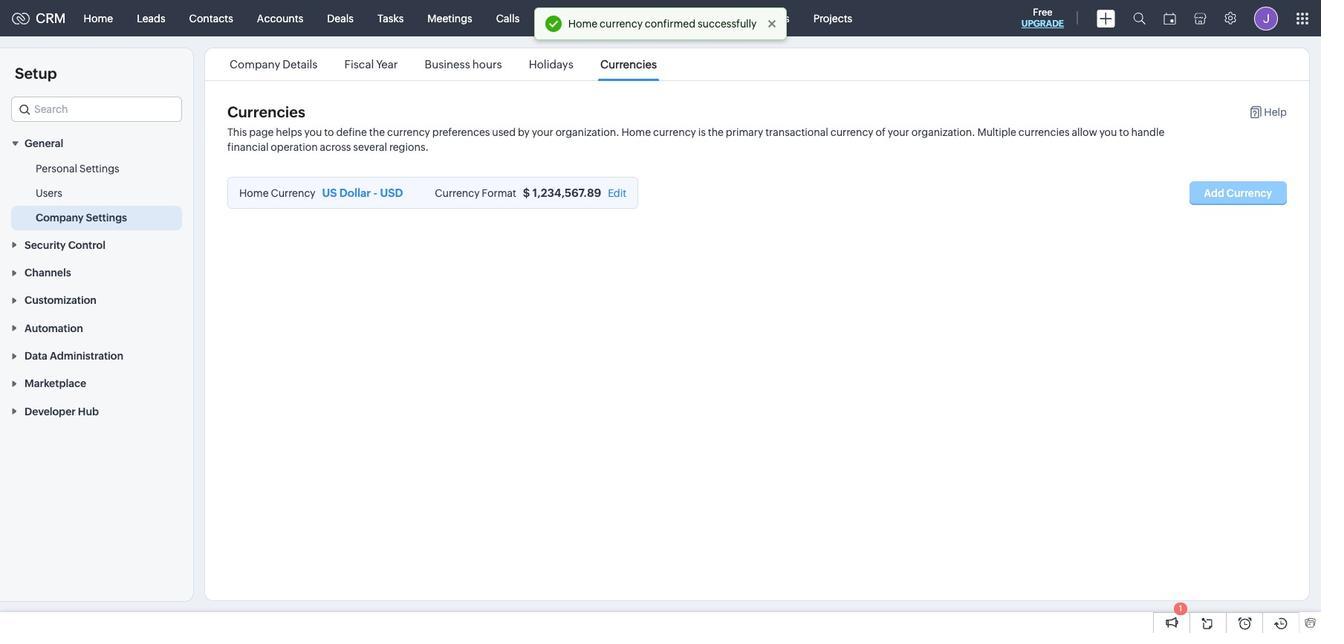 Task type: vqa. For each thing, say whether or not it's contained in the screenshot.
Home inside THIS PAGE HELPS YOU TO DEFINE THE CURRENCY PREFERENCES USED BY YOUR ORGANIZATION. HOME CURRENCY IS THE PRIMARY TRANSACTIONAL CURRENCY OF YOUR ORGANIZATION. MULTIPLE CURRENCIES ALLOW YOU TO HANDLE FINANCIAL OPERATION ACROSS SEVERAL REGIONS.
yes



Task type: locate. For each thing, give the bounding box(es) containing it.
1
[[1180, 604, 1183, 613]]

projects
[[814, 12, 853, 24]]

campaigns link
[[593, 0, 673, 36]]

currencies up page
[[227, 103, 305, 120]]

0 horizontal spatial to
[[324, 126, 334, 138]]

upgrade
[[1022, 19, 1065, 29]]

contacts
[[189, 12, 233, 24]]

home right crm
[[84, 12, 113, 24]]

contacts link
[[177, 0, 245, 36]]

settings inside company settings link
[[86, 212, 127, 224]]

currency
[[271, 187, 316, 199], [435, 187, 480, 199]]

1 your from the left
[[532, 126, 554, 138]]

fiscal year link
[[342, 58, 400, 71]]

currency format $ 1,234,567.89 edit
[[435, 187, 627, 199]]

None field
[[11, 97, 182, 122]]

1 organization. from the left
[[556, 126, 620, 138]]

projects link
[[802, 0, 865, 36]]

currency left us at left top
[[271, 187, 316, 199]]

company
[[230, 58, 280, 71], [36, 212, 84, 224]]

1 horizontal spatial the
[[708, 126, 724, 138]]

your right of
[[888, 126, 910, 138]]

1 horizontal spatial you
[[1100, 126, 1118, 138]]

us
[[322, 187, 337, 199]]

you
[[304, 126, 322, 138], [1100, 126, 1118, 138]]

2 the from the left
[[708, 126, 724, 138]]

currencies
[[1019, 126, 1070, 138]]

organization. right by
[[556, 126, 620, 138]]

control
[[68, 239, 106, 251]]

home down financial
[[239, 187, 269, 199]]

currency
[[600, 18, 643, 30], [387, 126, 430, 138], [653, 126, 696, 138], [831, 126, 874, 138]]

usd
[[380, 187, 403, 199]]

1 horizontal spatial organization.
[[912, 126, 976, 138]]

0 vertical spatial company
[[230, 58, 280, 71]]

1 vertical spatial company
[[36, 212, 84, 224]]

currency left is
[[653, 126, 696, 138]]

several
[[353, 141, 387, 153]]

organization. left the multiple
[[912, 126, 976, 138]]

operation
[[271, 141, 318, 153]]

2 to from the left
[[1120, 126, 1130, 138]]

0 horizontal spatial organization.
[[556, 126, 620, 138]]

currency left format
[[435, 187, 480, 199]]

channels button
[[0, 258, 193, 286]]

transactional
[[766, 126, 829, 138]]

currency up currencies link
[[600, 18, 643, 30]]

to left handle
[[1120, 126, 1130, 138]]

home up edit
[[622, 126, 651, 138]]

automation button
[[0, 314, 193, 342]]

1 horizontal spatial company
[[230, 58, 280, 71]]

list
[[216, 48, 671, 80]]

0 horizontal spatial you
[[304, 126, 322, 138]]

you up operation on the top
[[304, 126, 322, 138]]

0 horizontal spatial the
[[369, 126, 385, 138]]

this page helps you to define the currency preferences used by your organization. home currency is the primary transactional currency of your organization. multiple currencies allow you to handle financial operation across several regions.
[[227, 126, 1165, 153]]

search image
[[1134, 12, 1146, 25]]

company down users
[[36, 212, 84, 224]]

currencies inside list
[[601, 58, 657, 71]]

company settings link
[[36, 211, 127, 226]]

the up the several
[[369, 126, 385, 138]]

developer
[[25, 406, 76, 418]]

customization button
[[0, 286, 193, 314]]

holidays
[[529, 58, 574, 71]]

handle
[[1132, 126, 1165, 138]]

marketplace button
[[0, 370, 193, 397]]

settings up security control dropdown button
[[86, 212, 127, 224]]

1 to from the left
[[324, 126, 334, 138]]

0 horizontal spatial currency
[[271, 187, 316, 199]]

your
[[532, 126, 554, 138], [888, 126, 910, 138]]

allow
[[1072, 126, 1098, 138]]

of
[[876, 126, 886, 138]]

confirmed
[[645, 18, 696, 30]]

to up across
[[324, 126, 334, 138]]

currency inside home currency us dollar - usd
[[271, 187, 316, 199]]

you right allow
[[1100, 126, 1118, 138]]

hours
[[473, 58, 502, 71]]

currencies down campaigns link
[[601, 58, 657, 71]]

1 the from the left
[[369, 126, 385, 138]]

dollar
[[340, 187, 371, 199]]

company inside list
[[230, 58, 280, 71]]

home for home
[[84, 12, 113, 24]]

reports link
[[532, 0, 593, 36]]

security
[[25, 239, 66, 251]]

security control
[[25, 239, 106, 251]]

define
[[336, 126, 367, 138]]

business hours
[[425, 58, 502, 71]]

create menu element
[[1088, 0, 1125, 36]]

home inside home currency us dollar - usd
[[239, 187, 269, 199]]

currencies
[[601, 58, 657, 71], [227, 103, 305, 120]]

0 horizontal spatial company
[[36, 212, 84, 224]]

0 horizontal spatial currencies
[[227, 103, 305, 120]]

2 currency from the left
[[435, 187, 480, 199]]

financial
[[227, 141, 269, 153]]

company left the details
[[230, 58, 280, 71]]

company details link
[[227, 58, 320, 71]]

profile element
[[1246, 0, 1288, 36]]

the right is
[[708, 126, 724, 138]]

users
[[36, 188, 62, 199]]

calls link
[[484, 0, 532, 36]]

home left campaigns
[[568, 18, 598, 30]]

0 horizontal spatial your
[[532, 126, 554, 138]]

profile image
[[1255, 6, 1279, 30]]

help
[[1265, 106, 1288, 118]]

settings down "general" dropdown button
[[79, 163, 119, 175]]

1 horizontal spatial currency
[[435, 187, 480, 199]]

settings inside personal settings link
[[79, 163, 119, 175]]

0 vertical spatial currencies
[[601, 58, 657, 71]]

company inside general region
[[36, 212, 84, 224]]

marketplace
[[25, 378, 86, 390]]

company details
[[230, 58, 318, 71]]

your right by
[[532, 126, 554, 138]]

0 vertical spatial settings
[[79, 163, 119, 175]]

general
[[25, 138, 63, 150]]

1 vertical spatial settings
[[86, 212, 127, 224]]

organization.
[[556, 126, 620, 138], [912, 126, 976, 138]]

1 currency from the left
[[271, 187, 316, 199]]

1 horizontal spatial currencies
[[601, 58, 657, 71]]

across
[[320, 141, 351, 153]]

deals
[[327, 12, 354, 24]]

visits
[[765, 12, 790, 24]]

1 horizontal spatial your
[[888, 126, 910, 138]]

1 horizontal spatial to
[[1120, 126, 1130, 138]]

settings
[[79, 163, 119, 175], [86, 212, 127, 224]]

crm
[[36, 10, 66, 26]]



Task type: describe. For each thing, give the bounding box(es) containing it.
$
[[523, 187, 530, 199]]

tasks
[[378, 12, 404, 24]]

calls
[[496, 12, 520, 24]]

Search text field
[[12, 97, 181, 121]]

settings for personal settings
[[79, 163, 119, 175]]

create menu image
[[1097, 9, 1116, 27]]

general region
[[0, 157, 193, 231]]

leads
[[137, 12, 165, 24]]

calendar image
[[1164, 12, 1177, 24]]

currencies link
[[598, 58, 659, 71]]

business hours link
[[423, 58, 505, 71]]

free
[[1034, 7, 1053, 18]]

automation
[[25, 322, 83, 334]]

home currency us dollar - usd
[[239, 187, 403, 199]]

fiscal year
[[345, 58, 398, 71]]

home for home currency confirmed successfully
[[568, 18, 598, 30]]

fiscal
[[345, 58, 374, 71]]

currency inside currency format $ 1,234,567.89 edit
[[435, 187, 480, 199]]

company for company details
[[230, 58, 280, 71]]

hub
[[78, 406, 99, 418]]

channels
[[25, 267, 71, 279]]

this
[[227, 126, 247, 138]]

free upgrade
[[1022, 7, 1065, 29]]

1,234,567.89
[[533, 187, 602, 199]]

meetings
[[428, 12, 473, 24]]

currency left of
[[831, 126, 874, 138]]

users link
[[36, 186, 62, 201]]

company settings
[[36, 212, 127, 224]]

used
[[492, 126, 516, 138]]

logo image
[[12, 12, 30, 24]]

format
[[482, 187, 517, 199]]

crm link
[[12, 10, 66, 26]]

list containing company details
[[216, 48, 671, 80]]

leads link
[[125, 0, 177, 36]]

holidays link
[[527, 58, 576, 71]]

reports
[[544, 12, 582, 24]]

personal
[[36, 163, 77, 175]]

documents link
[[673, 0, 753, 36]]

deals link
[[315, 0, 366, 36]]

2 organization. from the left
[[912, 126, 976, 138]]

edit
[[608, 187, 627, 199]]

-
[[374, 187, 378, 199]]

regions.
[[389, 141, 429, 153]]

security control button
[[0, 231, 193, 258]]

setup
[[15, 65, 57, 82]]

settings for company settings
[[86, 212, 127, 224]]

successfully
[[698, 18, 757, 30]]

data
[[25, 350, 47, 362]]

personal settings
[[36, 163, 119, 175]]

campaigns
[[605, 12, 661, 24]]

search element
[[1125, 0, 1155, 36]]

multiple
[[978, 126, 1017, 138]]

developer hub
[[25, 406, 99, 418]]

home inside this page helps you to define the currency preferences used by your organization. home currency is the primary transactional currency of your organization. multiple currencies allow you to handle financial operation across several regions.
[[622, 126, 651, 138]]

customization
[[25, 295, 97, 307]]

business
[[425, 58, 470, 71]]

tasks link
[[366, 0, 416, 36]]

2 your from the left
[[888, 126, 910, 138]]

accounts link
[[245, 0, 315, 36]]

1 you from the left
[[304, 126, 322, 138]]

1 vertical spatial currencies
[[227, 103, 305, 120]]

helps
[[276, 126, 302, 138]]

visits link
[[753, 0, 802, 36]]

is
[[699, 126, 706, 138]]

developer hub button
[[0, 397, 193, 425]]

year
[[376, 58, 398, 71]]

home currency confirmed successfully
[[568, 18, 757, 30]]

by
[[518, 126, 530, 138]]

2 you from the left
[[1100, 126, 1118, 138]]

documents
[[685, 12, 741, 24]]

administration
[[50, 350, 123, 362]]

preferences
[[432, 126, 490, 138]]

home link
[[72, 0, 125, 36]]

data administration button
[[0, 342, 193, 370]]

home for home currency us dollar - usd
[[239, 187, 269, 199]]

accounts
[[257, 12, 304, 24]]

details
[[283, 58, 318, 71]]

primary
[[726, 126, 764, 138]]

general button
[[0, 129, 193, 157]]

company for company settings
[[36, 212, 84, 224]]

personal settings link
[[36, 162, 119, 176]]

page
[[249, 126, 274, 138]]

currency up regions.
[[387, 126, 430, 138]]

data administration
[[25, 350, 123, 362]]



